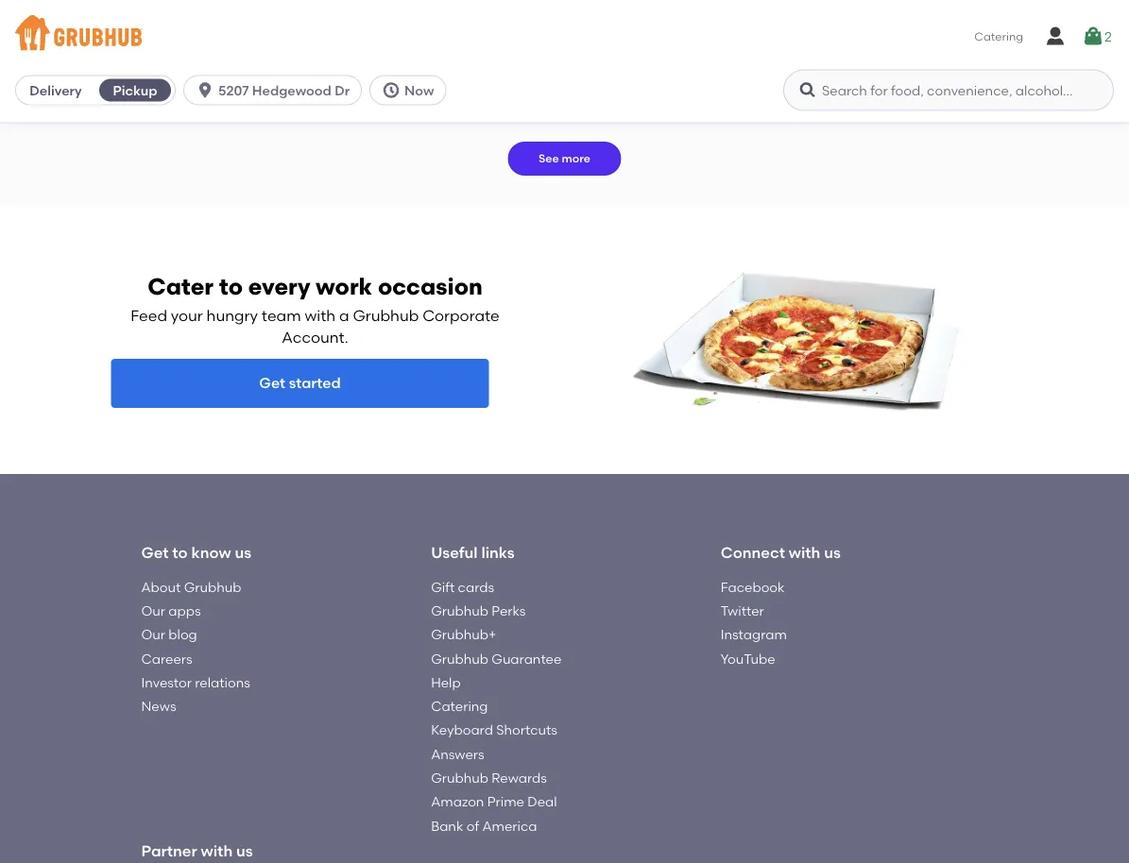 Task type: locate. For each thing, give the bounding box(es) containing it.
1 vertical spatial catering
[[431, 699, 488, 715]]

dr
[[335, 82, 350, 98]]

useful
[[431, 544, 478, 562]]

with up 'account.'
[[305, 307, 336, 325]]

1 horizontal spatial catering
[[974, 29, 1023, 43]]

grubhub
[[353, 307, 419, 325], [184, 579, 241, 595], [431, 603, 488, 619], [431, 651, 488, 667], [431, 770, 488, 786]]

1 horizontal spatial get
[[259, 375, 285, 392]]

prime
[[487, 794, 524, 810]]

grubhub inside cater to every work occasion feed your hungry team with a grubhub corporate account.
[[353, 307, 419, 325]]

1 vertical spatial our
[[141, 627, 165, 643]]

2
[[1105, 28, 1112, 44]]

grubhub down know
[[184, 579, 241, 595]]

catering up "keyboard"
[[431, 699, 488, 715]]

facebook link
[[721, 579, 785, 595]]

hungry
[[207, 307, 258, 325]]

svg image inside 2 button
[[1082, 25, 1105, 48]]

1 horizontal spatial with
[[305, 307, 336, 325]]

to
[[219, 273, 243, 300], [172, 544, 188, 562]]

grubhub+
[[431, 627, 496, 643]]

min
[[341, 81, 365, 97]]

grubhub right 'a'
[[353, 307, 419, 325]]

about grubhub our apps our blog careers investor relations news
[[141, 579, 250, 715]]

pickup
[[113, 82, 157, 98]]

0 horizontal spatial to
[[172, 544, 188, 562]]

to left know
[[172, 544, 188, 562]]

0 vertical spatial to
[[219, 273, 243, 300]]

1 vertical spatial to
[[172, 544, 188, 562]]

help link
[[431, 675, 461, 691]]

popeyes
[[62, 60, 125, 78]]

get started link
[[111, 359, 489, 408]]

0 vertical spatial get
[[259, 375, 285, 392]]

to up hungry
[[219, 273, 243, 300]]

with right the connect
[[789, 544, 821, 562]]

get started
[[259, 375, 341, 392]]

1 vertical spatial with
[[789, 544, 821, 562]]

0 horizontal spatial with
[[201, 842, 233, 860]]

see
[[539, 151, 559, 165]]

blog
[[169, 627, 197, 643]]

grubhub down 'gift cards' "link"
[[431, 603, 488, 619]]

more
[[562, 151, 591, 165]]

careers link
[[141, 651, 192, 667]]

get left 'started'
[[259, 375, 285, 392]]

with
[[305, 307, 336, 325], [789, 544, 821, 562], [201, 842, 233, 860]]

us right the connect
[[824, 544, 841, 562]]

catering
[[974, 29, 1023, 43], [431, 699, 488, 715]]

1 horizontal spatial to
[[219, 273, 243, 300]]

us
[[235, 544, 251, 562], [824, 544, 841, 562], [236, 842, 253, 860]]

svg image
[[1044, 25, 1067, 48], [1082, 25, 1105, 48], [196, 81, 214, 100], [798, 81, 817, 100]]

svg image inside the 5207 hedgewood dr 'button'
[[196, 81, 214, 100]]

shortcuts
[[496, 722, 557, 739]]

get for get started
[[259, 375, 285, 392]]

0 vertical spatial catering
[[974, 29, 1023, 43]]

keyboard
[[431, 722, 493, 739]]

delivery
[[30, 82, 82, 98]]

0 horizontal spatial get
[[141, 544, 169, 562]]

bank of america link
[[431, 818, 537, 834]]

about grubhub link
[[141, 579, 241, 595]]

0 horizontal spatial catering
[[431, 699, 488, 715]]

with inside cater to every work occasion feed your hungry team with a grubhub corporate account.
[[305, 307, 336, 325]]

careers
[[141, 651, 192, 667]]

to inside cater to every work occasion feed your hungry team with a grubhub corporate account.
[[219, 273, 243, 300]]

corporate
[[422, 307, 500, 325]]

2 horizontal spatial with
[[789, 544, 821, 562]]

amazon
[[431, 794, 484, 810]]

get to know us
[[141, 544, 251, 562]]

feed
[[131, 307, 167, 325]]

5207
[[218, 82, 249, 98]]

2 vertical spatial with
[[201, 842, 233, 860]]

partner
[[141, 842, 197, 860]]

1.29
[[322, 62, 345, 78]]

catering up the search for food, convenience, alcohol... search box
[[974, 29, 1023, 43]]

us right partner
[[236, 842, 253, 860]]

mi
[[349, 62, 365, 78]]

deal
[[528, 794, 557, 810]]

relations
[[195, 675, 250, 691]]

our down about
[[141, 603, 165, 619]]

0 vertical spatial our
[[141, 603, 165, 619]]

get
[[259, 375, 285, 392], [141, 544, 169, 562]]

guarantee
[[492, 651, 562, 667]]

0 vertical spatial with
[[305, 307, 336, 325]]

rewards
[[492, 770, 547, 786]]

partner with us
[[141, 842, 253, 860]]

to for know
[[172, 544, 188, 562]]

answers
[[431, 746, 484, 762]]

instagram link
[[721, 627, 787, 643]]

our blog link
[[141, 627, 197, 643]]

1.29 mi
[[322, 62, 365, 78]]

get up about
[[141, 544, 169, 562]]

2 button
[[1082, 20, 1112, 54]]

our up careers link
[[141, 627, 165, 643]]

1 vertical spatial get
[[141, 544, 169, 562]]

cater
[[148, 273, 214, 300]]

in
[[296, 81, 307, 97]]

connect with us
[[721, 544, 841, 562]]

with right partner
[[201, 842, 233, 860]]

star icon image
[[42, 82, 57, 97]]



Task type: vqa. For each thing, say whether or not it's contained in the screenshot.
Get
yes



Task type: describe. For each thing, give the bounding box(es) containing it.
our apps link
[[141, 603, 201, 619]]

twitter link
[[721, 603, 764, 619]]

with for connect with us
[[789, 544, 821, 562]]

(201)
[[83, 81, 113, 97]]

gift
[[431, 579, 455, 595]]

catering inside button
[[974, 29, 1023, 43]]

get for get to know us
[[141, 544, 169, 562]]

ready in 5–15 min
[[252, 81, 365, 97]]

grubhub guarantee link
[[431, 651, 562, 667]]

5–15
[[310, 81, 338, 97]]

help
[[431, 675, 461, 691]]

keyboard shortcuts link
[[431, 722, 557, 739]]

•
[[118, 81, 123, 97]]

now
[[404, 82, 434, 98]]

investor relations link
[[141, 675, 250, 691]]

catering button
[[961, 15, 1037, 58]]

links
[[481, 544, 515, 562]]

started
[[289, 375, 341, 392]]

2 our from the top
[[141, 627, 165, 643]]

facebook twitter instagram youtube
[[721, 579, 787, 667]]

perks
[[492, 603, 526, 619]]

now button
[[370, 75, 454, 105]]

grubhub inside "about grubhub our apps our blog careers investor relations news"
[[184, 579, 241, 595]]

gift cards link
[[431, 579, 494, 595]]

american
[[128, 81, 191, 97]]

know
[[191, 544, 231, 562]]

Search for food, convenience, alcohol... search field
[[783, 69, 1114, 111]]

us right know
[[235, 544, 251, 562]]

account.
[[282, 328, 348, 346]]

gift cards grubhub perks grubhub+ grubhub guarantee help catering keyboard shortcuts answers grubhub rewards amazon prime deal bank of america
[[431, 579, 562, 834]]

subscription pass image
[[42, 63, 58, 76]]

delivery button
[[16, 75, 95, 105]]

grubhub+ link
[[431, 627, 496, 643]]

catering link
[[431, 699, 488, 715]]

grubhub down answers
[[431, 770, 488, 786]]

• american
[[118, 81, 191, 97]]

see more button
[[508, 142, 621, 176]]

see more
[[539, 151, 591, 165]]

connect
[[721, 544, 785, 562]]

a
[[339, 307, 349, 325]]

twitter
[[721, 603, 764, 619]]

3.6 (201)
[[61, 81, 113, 97]]

hedgewood
[[252, 82, 331, 98]]

answers link
[[431, 746, 484, 762]]

useful links
[[431, 544, 515, 562]]

5207 hedgewood dr
[[218, 82, 350, 98]]

bank
[[431, 818, 463, 834]]

catering inside gift cards grubhub perks grubhub+ grubhub guarantee help catering keyboard shortcuts answers grubhub rewards amazon prime deal bank of america
[[431, 699, 488, 715]]

grubhub rewards link
[[431, 770, 547, 786]]

america
[[482, 818, 537, 834]]

team
[[262, 307, 301, 325]]

occasion
[[378, 273, 483, 300]]

facebook
[[721, 579, 785, 595]]

grubhub down grubhub+ link
[[431, 651, 488, 667]]

investor
[[141, 675, 192, 691]]

1 our from the top
[[141, 603, 165, 619]]

us for connect with us
[[824, 544, 841, 562]]

of
[[466, 818, 479, 834]]

about
[[141, 579, 181, 595]]

to for every
[[219, 273, 243, 300]]

main navigation navigation
[[0, 0, 1129, 122]]

5207 hedgewood dr button
[[183, 75, 370, 105]]

cards
[[458, 579, 494, 595]]

work
[[316, 273, 372, 300]]

your
[[171, 307, 203, 325]]

youtube link
[[721, 651, 775, 667]]

news
[[141, 699, 176, 715]]

ready
[[252, 81, 293, 97]]

cater to every work occasion feed your hungry team with a grubhub corporate account.
[[131, 273, 500, 346]]

with for partner with us
[[201, 842, 233, 860]]

youtube
[[721, 651, 775, 667]]

us for partner with us
[[236, 842, 253, 860]]

every
[[248, 273, 310, 300]]

pickup button
[[95, 75, 175, 105]]

instagram
[[721, 627, 787, 643]]

grubhub perks link
[[431, 603, 526, 619]]

news link
[[141, 699, 176, 715]]

svg image
[[382, 81, 401, 100]]

amazon prime deal link
[[431, 794, 557, 810]]

3.6
[[61, 81, 80, 97]]



